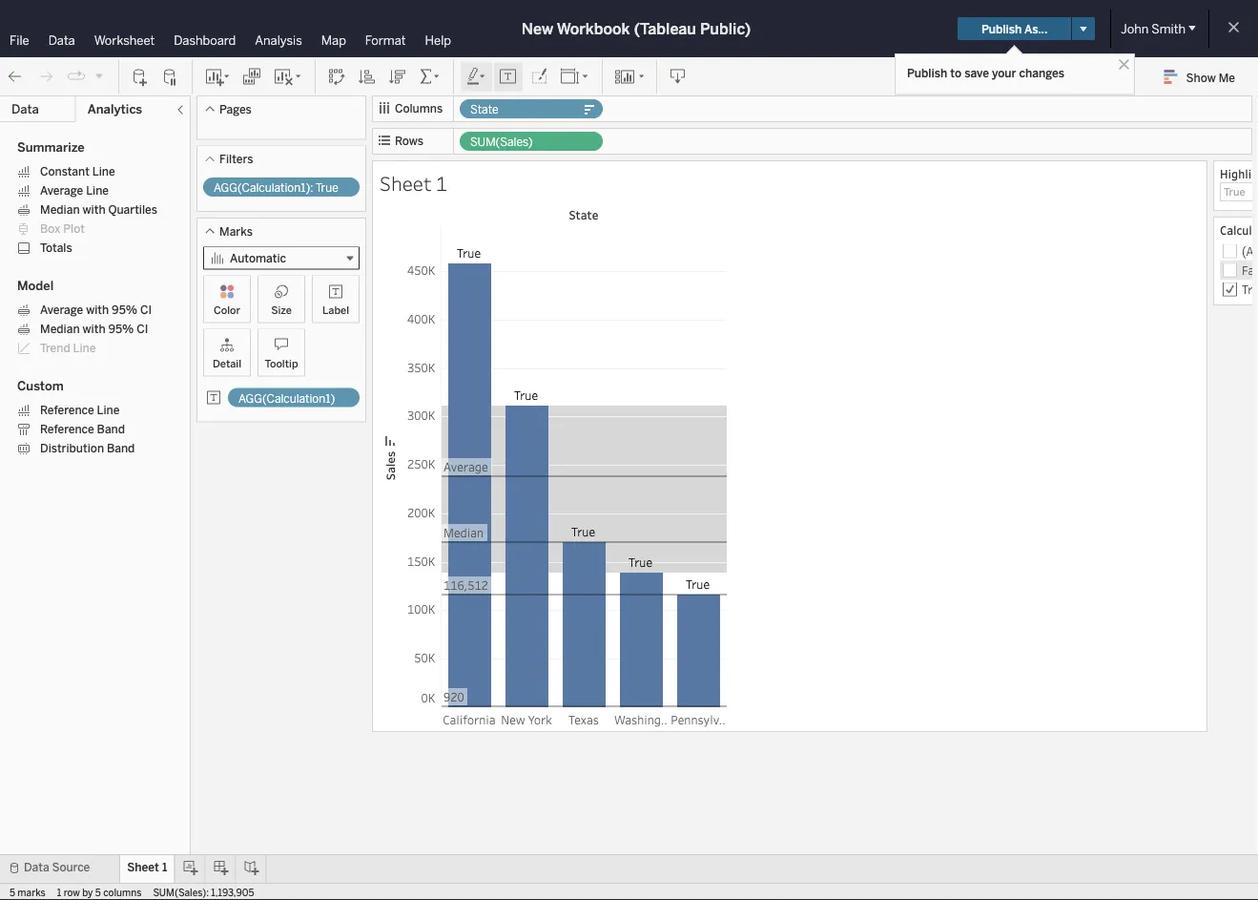Task type: locate. For each thing, give the bounding box(es) containing it.
median with quartiles
[[40, 203, 157, 217]]

list box containing fals
[[1221, 261, 1259, 299]]

publish inside button
[[982, 22, 1022, 36]]

john
[[1122, 21, 1149, 36]]

1 vertical spatial reference
[[40, 422, 94, 436]]

0 horizontal spatial sheet 1
[[127, 860, 167, 874]]

band for distribution band
[[107, 441, 135, 455]]

0 horizontal spatial 5
[[10, 887, 15, 898]]

line down median with 95% ci
[[73, 341, 96, 355]]

average down model
[[40, 303, 83, 317]]

1 vertical spatial 95%
[[108, 322, 134, 336]]

2 vertical spatial with
[[83, 322, 106, 336]]

average with 95% ci
[[40, 303, 152, 317]]

with
[[83, 203, 106, 217], [86, 303, 109, 317], [83, 322, 106, 336]]

2 vertical spatial data
[[24, 860, 49, 874]]

line up median with quartiles
[[86, 184, 109, 198]]

box plot
[[40, 222, 85, 236]]

band down reference band
[[107, 441, 135, 455]]

line for constant line
[[92, 165, 115, 178]]

reference up distribution
[[40, 422, 94, 436]]

1 median from the top
[[40, 203, 80, 217]]

marks
[[18, 887, 46, 898]]

worksheet
[[94, 32, 155, 48]]

replay animation image right redo image
[[67, 67, 86, 86]]

row
[[64, 887, 80, 898]]

band up the distribution band
[[97, 422, 125, 436]]

reference up reference band
[[40, 403, 94, 417]]

sheet 1 up columns
[[127, 860, 167, 874]]

2 average from the top
[[40, 303, 83, 317]]

by
[[82, 887, 93, 898]]

new workbook (tableau public)
[[522, 20, 751, 38]]

line
[[92, 165, 115, 178], [86, 184, 109, 198], [73, 341, 96, 355], [97, 403, 120, 417]]

data up redo image
[[48, 32, 75, 48]]

as...
[[1025, 22, 1048, 36]]

1 horizontal spatial state
[[569, 207, 599, 223]]

sheet up columns
[[127, 860, 159, 874]]

sheet 1
[[380, 170, 448, 196], [127, 860, 167, 874]]

0 horizontal spatial state
[[471, 103, 499, 116]]

5
[[10, 887, 15, 898], [95, 887, 101, 898]]

sorted ascending by sum of sales within state image
[[358, 67, 377, 86]]

1 horizontal spatial sheet
[[380, 170, 432, 196]]

collapse image
[[175, 104, 186, 115]]

replay animation image
[[67, 67, 86, 86], [94, 70, 105, 81]]

sheet down rows
[[380, 170, 432, 196]]

5 left marks
[[10, 887, 15, 898]]

ci down average with 95% ci
[[137, 322, 148, 336]]

1 horizontal spatial 1
[[162, 860, 167, 874]]

model
[[17, 278, 54, 293]]

5 marks
[[10, 887, 46, 898]]

state
[[471, 103, 499, 116], [569, 207, 599, 223]]

Pennsylvania, State. Press Space to toggle selection. Press Escape to go back to the left margin. Use arrow keys to navigate headers text field
[[670, 708, 727, 729]]

0 vertical spatial with
[[83, 203, 106, 217]]

data up marks
[[24, 860, 49, 874]]

new worksheet image
[[204, 67, 231, 86]]

1 left row
[[57, 887, 61, 898]]

agg(calculation1)
[[239, 391, 335, 405]]

line up reference band
[[97, 403, 120, 417]]

0 horizontal spatial 1
[[57, 887, 61, 898]]

show
[[1187, 70, 1217, 84]]

rows
[[395, 134, 424, 148]]

Tru checkbox
[[1221, 280, 1259, 299]]

distribution
[[40, 441, 104, 455]]

1 vertical spatial with
[[86, 303, 109, 317]]

0 horizontal spatial replay animation image
[[67, 67, 86, 86]]

pause auto updates image
[[161, 67, 180, 86]]

fals link
[[1243, 262, 1259, 278]]

workbook
[[557, 20, 631, 38]]

new
[[522, 20, 554, 38]]

sum(sales)
[[471, 135, 533, 149]]

line for reference line
[[97, 403, 120, 417]]

distribution band
[[40, 441, 135, 455]]

close image
[[1116, 55, 1134, 73]]

average line
[[40, 184, 109, 198]]

line for trend line
[[73, 341, 96, 355]]

1 vertical spatial ci
[[137, 322, 148, 336]]

95%
[[112, 303, 137, 317], [108, 322, 134, 336]]

with down average with 95% ci
[[83, 322, 106, 336]]

average for average line
[[40, 184, 83, 198]]

marks
[[220, 224, 253, 238]]

columns
[[395, 102, 443, 115]]

0 vertical spatial ci
[[140, 303, 152, 317]]

size
[[271, 304, 292, 316]]

0 vertical spatial average
[[40, 184, 83, 198]]

95% up median with 95% ci
[[112, 303, 137, 317]]

filters
[[220, 152, 253, 166]]

sheet
[[380, 170, 432, 196], [127, 860, 159, 874]]

columns
[[103, 887, 142, 898]]

1 average from the top
[[40, 184, 83, 198]]

median
[[40, 203, 80, 217], [40, 322, 80, 336]]

0 horizontal spatial sheet
[[127, 860, 159, 874]]

publish to save your changes
[[908, 66, 1065, 80]]

average down constant
[[40, 184, 83, 198]]

reference band
[[40, 422, 125, 436]]

line up average line
[[92, 165, 115, 178]]

2 horizontal spatial 1
[[436, 170, 448, 196]]

replay animation image up analytics on the left of the page
[[94, 70, 105, 81]]

5 right by at the bottom of page
[[95, 887, 101, 898]]

format
[[365, 32, 406, 48]]

0 horizontal spatial publish
[[908, 66, 948, 80]]

1 vertical spatial sheet
[[127, 860, 159, 874]]

ci up median with 95% ci
[[140, 303, 152, 317]]

with down average line
[[83, 203, 106, 217]]

label
[[323, 304, 349, 316]]

list box
[[1221, 261, 1259, 299]]

smith
[[1152, 21, 1186, 36]]

1
[[436, 170, 448, 196], [162, 860, 167, 874], [57, 887, 61, 898]]

0 vertical spatial reference
[[40, 403, 94, 417]]

1 vertical spatial average
[[40, 303, 83, 317]]

ci for median with 95% ci
[[137, 322, 148, 336]]

ci
[[140, 303, 152, 317], [137, 322, 148, 336]]

publish left as...
[[982, 22, 1022, 36]]

1 horizontal spatial publish
[[982, 22, 1022, 36]]

2 reference from the top
[[40, 422, 94, 436]]

reference
[[40, 403, 94, 417], [40, 422, 94, 436]]

publish
[[982, 22, 1022, 36], [908, 66, 948, 80]]

0 vertical spatial median
[[40, 203, 80, 217]]

band
[[97, 422, 125, 436], [107, 441, 135, 455]]

0 vertical spatial publish
[[982, 22, 1022, 36]]

Fals checkbox
[[1221, 261, 1259, 280]]

fals
[[1243, 262, 1259, 278]]

redo image
[[36, 67, 55, 86]]

1 vertical spatial sheet 1
[[127, 860, 167, 874]]

Texas, State. Press Space to toggle selection. Press Escape to go back to the left margin. Use arrow keys to navigate headers text field
[[555, 708, 613, 729]]

constant
[[40, 165, 90, 178]]

publish left to
[[908, 66, 948, 80]]

2 median from the top
[[40, 322, 80, 336]]

median up box plot
[[40, 203, 80, 217]]

data
[[48, 32, 75, 48], [11, 102, 39, 117], [24, 860, 49, 874]]

1 down columns
[[436, 170, 448, 196]]

1 vertical spatial publish
[[908, 66, 948, 80]]

with up median with 95% ci
[[86, 303, 109, 317]]

1 reference from the top
[[40, 403, 94, 417]]

average
[[40, 184, 83, 198], [40, 303, 83, 317]]

show/hide cards image
[[615, 67, 645, 86]]

sheet 1 down rows
[[380, 170, 448, 196]]

1 vertical spatial median
[[40, 322, 80, 336]]

0 vertical spatial 95%
[[112, 303, 137, 317]]

fit image
[[560, 67, 591, 86]]

95% down average with 95% ci
[[108, 322, 134, 336]]

1 vertical spatial band
[[107, 441, 135, 455]]

0 vertical spatial band
[[97, 422, 125, 436]]

Washington, State. Press Space to toggle selection. Press Escape to go back to the left margin. Use arrow keys to navigate headers text field
[[613, 708, 670, 729]]

data down 'undo' icon
[[11, 102, 39, 117]]

sorted descending by sum of sales within state image
[[388, 67, 408, 86]]

0 vertical spatial sheet 1
[[380, 170, 448, 196]]

swap rows and columns image
[[327, 67, 346, 86]]

median up the trend
[[40, 322, 80, 336]]

publish for publish as...
[[982, 22, 1022, 36]]

box
[[40, 222, 60, 236]]

1 horizontal spatial sheet 1
[[380, 170, 448, 196]]

clear sheet image
[[273, 67, 304, 86]]

(All checkbox
[[1221, 241, 1259, 261]]

1 horizontal spatial 5
[[95, 887, 101, 898]]

2 vertical spatial 1
[[57, 887, 61, 898]]

highlig
[[1221, 166, 1259, 181]]

publish as...
[[982, 22, 1048, 36]]

duplicate image
[[242, 67, 262, 86]]

1 up sum(sales): on the bottom left
[[162, 860, 167, 874]]



Task type: describe. For each thing, give the bounding box(es) containing it.
reference line
[[40, 403, 120, 417]]

your
[[993, 66, 1017, 80]]

calcula
[[1221, 222, 1259, 238]]

1 vertical spatial data
[[11, 102, 39, 117]]

hide mark labels image
[[499, 67, 518, 86]]

analysis
[[255, 32, 302, 48]]

color
[[214, 304, 241, 316]]

sum(sales):
[[153, 887, 209, 898]]

pages
[[220, 102, 252, 116]]

1 horizontal spatial replay animation image
[[94, 70, 105, 81]]

(all link
[[1243, 243, 1259, 259]]

0 vertical spatial data
[[48, 32, 75, 48]]

95% for average with 95% ci
[[112, 303, 137, 317]]

0 vertical spatial sheet
[[380, 170, 432, 196]]

California, State. Press Space to toggle selection. Press Escape to go back to the left margin. Use arrow keys to navigate headers text field
[[441, 708, 498, 729]]

analytics
[[87, 102, 142, 117]]

with for median with quartiles
[[83, 203, 106, 217]]

download image
[[669, 67, 688, 86]]

band for reference band
[[97, 422, 125, 436]]

median for median with quartiles
[[40, 203, 80, 217]]

map
[[321, 32, 346, 48]]

median for median with 95% ci
[[40, 322, 80, 336]]

tru
[[1243, 281, 1259, 297]]

95% for median with 95% ci
[[108, 322, 134, 336]]

constant line
[[40, 165, 115, 178]]

format workbook image
[[530, 67, 549, 86]]

publish as... button
[[958, 17, 1072, 40]]

sorted descending by sum of sales within state image
[[384, 433, 398, 448]]

show me button
[[1156, 62, 1253, 92]]

1 vertical spatial state
[[569, 207, 599, 223]]

agg(calculation1): true
[[214, 181, 339, 195]]

New York, State. Press Space to toggle selection. Press Escape to go back to the left margin. Use arrow keys to navigate headers text field
[[498, 708, 555, 729]]

0 vertical spatial 1
[[436, 170, 448, 196]]

me
[[1219, 70, 1236, 84]]

(tableau
[[634, 20, 697, 38]]

sum(sales): 1,193,905
[[153, 887, 254, 898]]

public)
[[701, 20, 751, 38]]

marks. press enter to open the view data window.. use arrow keys to navigate data visualization elements. image
[[441, 224, 727, 708]]

show me
[[1187, 70, 1236, 84]]

reference for reference line
[[40, 403, 94, 417]]

undo image
[[6, 67, 25, 86]]

quartiles
[[108, 203, 157, 217]]

save
[[965, 66, 990, 80]]

1 vertical spatial 1
[[162, 860, 167, 874]]

help
[[425, 32, 451, 48]]

ci for average with 95% ci
[[140, 303, 152, 317]]

publish for publish to save your changes
[[908, 66, 948, 80]]

changes
[[1020, 66, 1065, 80]]

to
[[951, 66, 962, 80]]

trend line
[[40, 341, 96, 355]]

file
[[10, 32, 29, 48]]

true
[[316, 181, 339, 195]]

agg(calculation1):
[[214, 181, 314, 195]]

reference for reference band
[[40, 422, 94, 436]]

trend
[[40, 341, 70, 355]]

custom
[[17, 378, 64, 394]]

summarize
[[17, 140, 85, 155]]

median with 95% ci
[[40, 322, 148, 336]]

dashboard
[[174, 32, 236, 48]]

1 5 from the left
[[10, 887, 15, 898]]

2 5 from the left
[[95, 887, 101, 898]]

1 row by 5 columns
[[57, 887, 142, 898]]

john smith
[[1122, 21, 1186, 36]]

plot
[[63, 222, 85, 236]]

tru link
[[1243, 281, 1259, 297]]

(all
[[1243, 243, 1259, 259]]

data source
[[24, 860, 90, 874]]

1,193,905
[[211, 887, 254, 898]]

tooltip
[[265, 357, 298, 370]]

totals image
[[419, 67, 442, 86]]

new data source image
[[131, 67, 150, 86]]

detail
[[213, 357, 242, 370]]

0 vertical spatial state
[[471, 103, 499, 116]]

totals
[[40, 241, 72, 255]]

highlight image
[[466, 67, 488, 86]]

line for average line
[[86, 184, 109, 198]]

with for median with 95% ci
[[83, 322, 106, 336]]

average for average with 95% ci
[[40, 303, 83, 317]]

with for average with 95% ci
[[86, 303, 109, 317]]

source
[[52, 860, 90, 874]]



Task type: vqa. For each thing, say whether or not it's contained in the screenshot.
radio in the Customize Banner Dialog
no



